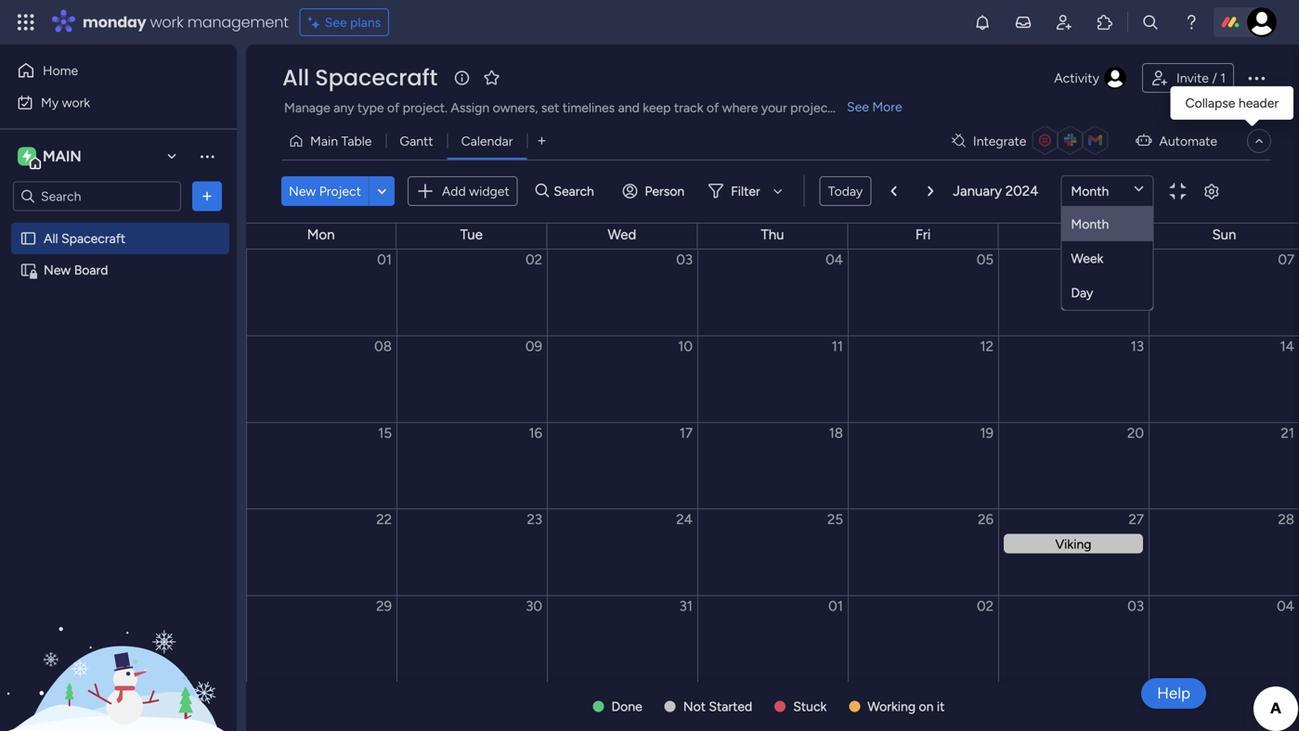 Task type: vqa. For each thing, say whether or not it's contained in the screenshot.
workflow
no



Task type: locate. For each thing, give the bounding box(es) containing it.
0 horizontal spatial new
[[44, 262, 71, 278]]

stands.
[[836, 100, 877, 116]]

wed
[[608, 227, 636, 243]]

of right type
[[387, 100, 399, 116]]

month up sat
[[1071, 183, 1109, 199]]

all up manage
[[282, 62, 309, 93]]

of
[[387, 100, 399, 116], [707, 100, 719, 116]]

person
[[645, 183, 685, 199]]

notifications image
[[973, 13, 992, 32]]

set
[[541, 100, 559, 116]]

stuck
[[793, 699, 827, 715]]

1 vertical spatial work
[[62, 95, 90, 111]]

main table button
[[281, 126, 386, 156]]

search everything image
[[1141, 13, 1160, 32]]

help
[[1157, 684, 1190, 703]]

work right "monday"
[[150, 12, 183, 33]]

add to favorites image
[[482, 68, 501, 87]]

All Spacecraft field
[[278, 62, 442, 93]]

0 horizontal spatial list box
[[0, 219, 237, 537]]

new left project
[[289, 183, 316, 199]]

activity button
[[1047, 63, 1135, 93]]

/
[[1212, 70, 1217, 86]]

None field
[[1062, 176, 1080, 206]]

person button
[[615, 176, 696, 206]]

list arrow image
[[928, 185, 933, 197]]

1
[[1220, 70, 1226, 86]]

all right public board icon
[[44, 231, 58, 247]]

integrate
[[973, 133, 1026, 149]]

1 horizontal spatial all spacecraft
[[282, 62, 438, 93]]

see
[[325, 14, 347, 30], [847, 99, 869, 115]]

sat
[[1063, 227, 1084, 243]]

0 horizontal spatial see
[[325, 14, 347, 30]]

your
[[761, 100, 787, 116]]

0 vertical spatial all
[[282, 62, 309, 93]]

filter button
[[701, 176, 789, 206]]

1 month from the top
[[1071, 183, 1109, 199]]

1 vertical spatial all spacecraft
[[44, 231, 126, 247]]

options image down workspace options "image"
[[198, 187, 216, 206]]

month up week
[[1071, 216, 1109, 232]]

see more
[[847, 99, 902, 115]]

workspace image
[[22, 146, 31, 167]]

started
[[709, 699, 752, 715]]

workspace image
[[18, 146, 36, 167]]

home
[[43, 63, 78, 78]]

0 vertical spatial work
[[150, 12, 183, 33]]

where
[[722, 100, 758, 116]]

gantt
[[400, 133, 433, 149]]

spacecraft
[[315, 62, 438, 93], [61, 231, 126, 247]]

1 vertical spatial month
[[1071, 216, 1109, 232]]

2 month from the top
[[1071, 216, 1109, 232]]

0 horizontal spatial of
[[387, 100, 399, 116]]

all spacecraft up type
[[282, 62, 438, 93]]

1 horizontal spatial all
[[282, 62, 309, 93]]

month
[[1071, 183, 1109, 199], [1071, 216, 1109, 232]]

fri
[[915, 227, 931, 243]]

noah lott image
[[1247, 7, 1277, 37]]

spacecraft up type
[[315, 62, 438, 93]]

monday
[[83, 12, 146, 33]]

angle down image
[[378, 184, 386, 198]]

all
[[282, 62, 309, 93], [44, 231, 58, 247]]

option
[[0, 222, 237, 226]]

1 horizontal spatial work
[[150, 12, 183, 33]]

1 vertical spatial all
[[44, 231, 58, 247]]

workspace options image
[[198, 147, 216, 166]]

of right track
[[707, 100, 719, 116]]

collapse
[[1185, 95, 1235, 111]]

main
[[310, 133, 338, 149]]

today button
[[820, 176, 871, 206]]

add
[[442, 183, 466, 199]]

new inside button
[[289, 183, 316, 199]]

week
[[1071, 251, 1103, 267]]

arrow down image
[[767, 180, 789, 202]]

1 horizontal spatial spacecraft
[[315, 62, 438, 93]]

more
[[872, 99, 902, 115]]

work
[[150, 12, 183, 33], [62, 95, 90, 111]]

timelines
[[563, 100, 615, 116]]

done
[[612, 699, 642, 715]]

working on it
[[868, 699, 945, 715]]

list arrow image
[[891, 185, 896, 197]]

1 vertical spatial options image
[[198, 187, 216, 206]]

work right my
[[62, 95, 90, 111]]

type
[[357, 100, 384, 116]]

1 horizontal spatial see
[[847, 99, 869, 115]]

see left the more
[[847, 99, 869, 115]]

0 vertical spatial month
[[1071, 183, 1109, 199]]

any
[[334, 100, 354, 116]]

1 horizontal spatial options image
[[1245, 67, 1268, 89]]

0 vertical spatial see
[[325, 14, 347, 30]]

home button
[[11, 56, 200, 85]]

see left plans on the top left of page
[[325, 14, 347, 30]]

1 horizontal spatial of
[[707, 100, 719, 116]]

all spacecraft up board
[[44, 231, 126, 247]]

0 vertical spatial new
[[289, 183, 316, 199]]

new project button
[[281, 176, 369, 206]]

lottie animation image
[[0, 544, 237, 732]]

0 horizontal spatial work
[[62, 95, 90, 111]]

1 vertical spatial new
[[44, 262, 71, 278]]

activity
[[1054, 70, 1099, 86]]

january
[[953, 183, 1002, 199]]

0 vertical spatial spacecraft
[[315, 62, 438, 93]]

new board
[[44, 262, 108, 278]]

1 vertical spatial see
[[847, 99, 869, 115]]

Search field
[[549, 178, 605, 204]]

assign
[[451, 100, 490, 116]]

new right "private board" image
[[44, 262, 71, 278]]

see plans button
[[300, 8, 389, 36]]

0 horizontal spatial all
[[44, 231, 58, 247]]

all spacecraft
[[282, 62, 438, 93], [44, 231, 126, 247]]

1 horizontal spatial new
[[289, 183, 316, 199]]

1 vertical spatial spacecraft
[[61, 231, 126, 247]]

add widget
[[442, 183, 509, 199]]

1 horizontal spatial list box
[[1062, 207, 1153, 310]]

plans
[[350, 14, 381, 30]]

show board description image
[[451, 69, 473, 87]]

list box
[[1062, 207, 1153, 310], [0, 219, 237, 537]]

not
[[683, 699, 706, 715]]

new
[[289, 183, 316, 199], [44, 262, 71, 278]]

0 horizontal spatial all spacecraft
[[44, 231, 126, 247]]

january 2024
[[953, 183, 1039, 199]]

apps image
[[1096, 13, 1114, 32]]

see inside button
[[325, 14, 347, 30]]

calendar
[[461, 133, 513, 149]]

autopilot image
[[1136, 128, 1152, 152]]

work inside button
[[62, 95, 90, 111]]

spacecraft up board
[[61, 231, 126, 247]]

options image
[[1245, 67, 1268, 89], [198, 187, 216, 206]]

0 vertical spatial options image
[[1245, 67, 1268, 89]]

invite members image
[[1055, 13, 1073, 32]]

options image up header
[[1245, 67, 1268, 89]]

see plans
[[325, 14, 381, 30]]

help button
[[1141, 679, 1206, 709]]



Task type: describe. For each thing, give the bounding box(es) containing it.
widget
[[469, 183, 509, 199]]

owners,
[[493, 100, 538, 116]]

project
[[790, 100, 833, 116]]

sun
[[1212, 227, 1236, 243]]

new for new project
[[289, 183, 316, 199]]

board
[[74, 262, 108, 278]]

1 of from the left
[[387, 100, 399, 116]]

public board image
[[20, 230, 37, 247]]

table
[[341, 133, 372, 149]]

track
[[674, 100, 703, 116]]

thu
[[761, 227, 784, 243]]

month inside list box
[[1071, 216, 1109, 232]]

0 vertical spatial all spacecraft
[[282, 62, 438, 93]]

my work button
[[11, 88, 200, 117]]

list box containing month
[[1062, 207, 1153, 310]]

my work
[[41, 95, 90, 111]]

collapse board header image
[[1252, 134, 1267, 149]]

see more link
[[845, 98, 904, 116]]

new project
[[289, 183, 361, 199]]

project.
[[403, 100, 448, 116]]

filter
[[731, 183, 760, 199]]

tue
[[460, 227, 483, 243]]

0 horizontal spatial spacecraft
[[61, 231, 126, 247]]

calendar button
[[447, 126, 527, 156]]

main button
[[13, 141, 185, 172]]

my
[[41, 95, 59, 111]]

manage any type of project. assign owners, set timelines and keep track of where your project stands.
[[284, 100, 877, 116]]

add view image
[[538, 134, 546, 148]]

private board image
[[20, 261, 37, 279]]

collapse header
[[1185, 95, 1279, 111]]

help image
[[1182, 13, 1201, 32]]

inbox image
[[1014, 13, 1033, 32]]

main table
[[310, 133, 372, 149]]

work for my
[[62, 95, 90, 111]]

list box containing all spacecraft
[[0, 219, 237, 537]]

it
[[937, 699, 945, 715]]

invite / 1
[[1176, 70, 1226, 86]]

new for new board
[[44, 262, 71, 278]]

mon
[[307, 227, 335, 243]]

2 of from the left
[[707, 100, 719, 116]]

and
[[618, 100, 640, 116]]

select product image
[[17, 13, 35, 32]]

gantt button
[[386, 126, 447, 156]]

0 horizontal spatial options image
[[198, 187, 216, 206]]

dapulse integrations image
[[952, 134, 966, 148]]

Search in workspace field
[[39, 186, 155, 207]]

workspace selection element
[[18, 145, 84, 169]]

today
[[828, 183, 863, 199]]

not started
[[683, 699, 752, 715]]

management
[[187, 12, 289, 33]]

project
[[319, 183, 361, 199]]

main
[[43, 148, 81, 165]]

monday work management
[[83, 12, 289, 33]]

header
[[1239, 95, 1279, 111]]

2024
[[1005, 183, 1039, 199]]

work for monday
[[150, 12, 183, 33]]

lottie animation element
[[0, 544, 237, 732]]

keep
[[643, 100, 671, 116]]

add widget button
[[408, 176, 518, 206]]

on
[[919, 699, 934, 715]]

invite / 1 button
[[1142, 63, 1234, 93]]

invite
[[1176, 70, 1209, 86]]

working
[[868, 699, 916, 715]]

day
[[1071, 285, 1093, 301]]

v2 search image
[[535, 181, 549, 202]]

see for see more
[[847, 99, 869, 115]]

manage
[[284, 100, 330, 116]]

see for see plans
[[325, 14, 347, 30]]

automate
[[1159, 133, 1217, 149]]



